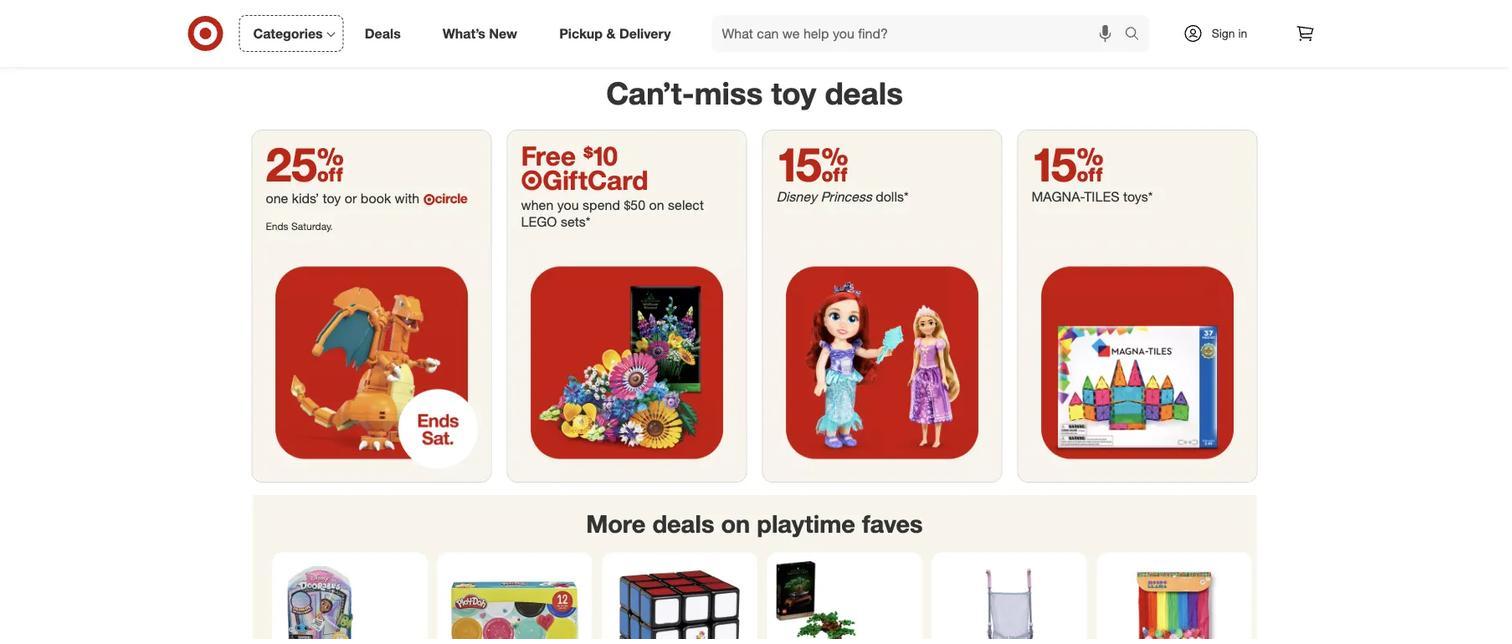 Task type: describe. For each thing, give the bounding box(es) containing it.
deals link
[[351, 15, 422, 52]]

toys*
[[1124, 189, 1153, 205]]

you
[[558, 197, 579, 214]]

sign in
[[1212, 26, 1248, 41]]

disney
[[777, 189, 817, 205]]

spend
[[583, 197, 621, 214]]

can't-
[[606, 75, 695, 112]]

one
[[266, 190, 288, 207]]

when
[[521, 197, 554, 214]]

categories link
[[239, 15, 344, 52]]

can't-miss toy deals
[[606, 75, 903, 112]]

disney doorables mini peek series 10 image
[[279, 560, 421, 640]]

faves
[[863, 510, 923, 539]]

categories
[[253, 25, 323, 42]]

what's
[[443, 25, 486, 42]]

pickup & delivery
[[560, 25, 671, 42]]

one kids' toy or book with
[[266, 190, 423, 207]]

playtime
[[757, 510, 856, 539]]

$50
[[624, 197, 646, 214]]

¬giftcard
[[521, 165, 649, 197]]

ends saturday image
[[252, 244, 491, 483]]

15 for 15 magna-tiles toys*
[[1032, 136, 1104, 193]]

more deals on playtime faves
[[586, 510, 923, 539]]

ends
[[266, 221, 289, 233]]

What can we help you find? suggestions appear below search field
[[712, 15, 1129, 52]]

toy for or
[[323, 190, 341, 207]]

sets*
[[561, 214, 591, 230]]

on inside free $10 ¬giftcard when you spend $50 on select lego sets*
[[649, 197, 665, 214]]

in
[[1239, 26, 1248, 41]]

ends saturday.
[[266, 221, 333, 233]]

tiles
[[1085, 189, 1120, 205]]

more
[[586, 510, 646, 539]]



Task type: locate. For each thing, give the bounding box(es) containing it.
or
[[345, 190, 357, 207]]

deals
[[825, 75, 903, 112], [653, 510, 715, 539]]

book
[[361, 190, 391, 207]]

on right $50
[[649, 197, 665, 214]]

kids'
[[292, 190, 319, 207]]

2 15 from the left
[[1032, 136, 1104, 193]]

what's new link
[[429, 15, 539, 52]]

25
[[266, 136, 344, 193]]

magna-
[[1032, 189, 1085, 205]]

dolls*
[[876, 189, 909, 205]]

rubik's cube image
[[609, 560, 751, 640]]

1 horizontal spatial deals
[[825, 75, 903, 112]]

0 vertical spatial deals
[[825, 75, 903, 112]]

new
[[489, 25, 518, 42]]

1 15 from the left
[[777, 136, 849, 193]]

deals inside carousel "region"
[[653, 510, 715, 539]]

toy right miss
[[772, 75, 817, 112]]

delivery
[[620, 25, 671, 42]]

1 horizontal spatial on
[[721, 510, 750, 539]]

lego
[[521, 214, 557, 230]]

lego icons bonsai tree home décor set 10281 image
[[774, 560, 916, 640]]

0 vertical spatial toy
[[772, 75, 817, 112]]

deals right more
[[653, 510, 715, 539]]

1 vertical spatial deals
[[653, 510, 715, 539]]

15 magna-tiles toys*
[[1032, 136, 1153, 205]]

1 vertical spatial toy
[[323, 190, 341, 207]]

miss
[[695, 75, 763, 112]]

search button
[[1118, 15, 1158, 55]]

0 horizontal spatial 15
[[777, 136, 849, 193]]

0 vertical spatial on
[[649, 197, 665, 214]]

what's new
[[443, 25, 518, 42]]

$10
[[584, 140, 618, 172]]

pickup & delivery link
[[545, 15, 692, 52]]

&
[[607, 25, 616, 42]]

15 inside 15 magna-tiles toys*
[[1032, 136, 1104, 193]]

play-doh bright delights 12-pack image
[[444, 560, 586, 640]]

circle
[[435, 190, 468, 207]]

deals
[[365, 25, 401, 42]]

on
[[649, 197, 665, 214], [721, 510, 750, 539]]

saturday.
[[291, 221, 333, 233]]

0 horizontal spatial on
[[649, 197, 665, 214]]

sign in link
[[1169, 15, 1274, 52]]

300pc craft combo value pack - mondo llama™ image
[[1104, 560, 1246, 640]]

sign
[[1212, 26, 1236, 41]]

on inside carousel "region"
[[721, 510, 750, 539]]

toy
[[772, 75, 817, 112], [323, 190, 341, 207]]

search
[[1118, 27, 1158, 43]]

perfectly cute star print fold up stroller for baby doll image
[[939, 560, 1081, 640]]

1 horizontal spatial toy
[[772, 75, 817, 112]]

princess dolls*
[[821, 189, 909, 205]]

1 vertical spatial on
[[721, 510, 750, 539]]

deals down what can we help you find? suggestions appear below search box at the top of the page
[[825, 75, 903, 112]]

15 for 15
[[777, 136, 849, 193]]

pickup
[[560, 25, 603, 42]]

free
[[521, 140, 576, 172]]

toy for deals
[[772, 75, 817, 112]]

princess
[[821, 189, 872, 205]]

1 horizontal spatial 15
[[1032, 136, 1104, 193]]

select
[[668, 197, 704, 214]]

15
[[777, 136, 849, 193], [1032, 136, 1104, 193]]

toy left the or
[[323, 190, 341, 207]]

carousel region
[[252, 496, 1257, 640]]

with
[[395, 190, 420, 207]]

on left playtime
[[721, 510, 750, 539]]

0 horizontal spatial deals
[[653, 510, 715, 539]]

free $10 ¬giftcard when you spend $50 on select lego sets*
[[521, 140, 704, 230]]

0 horizontal spatial toy
[[323, 190, 341, 207]]



Task type: vqa. For each thing, say whether or not it's contained in the screenshot.
Carousel region
yes



